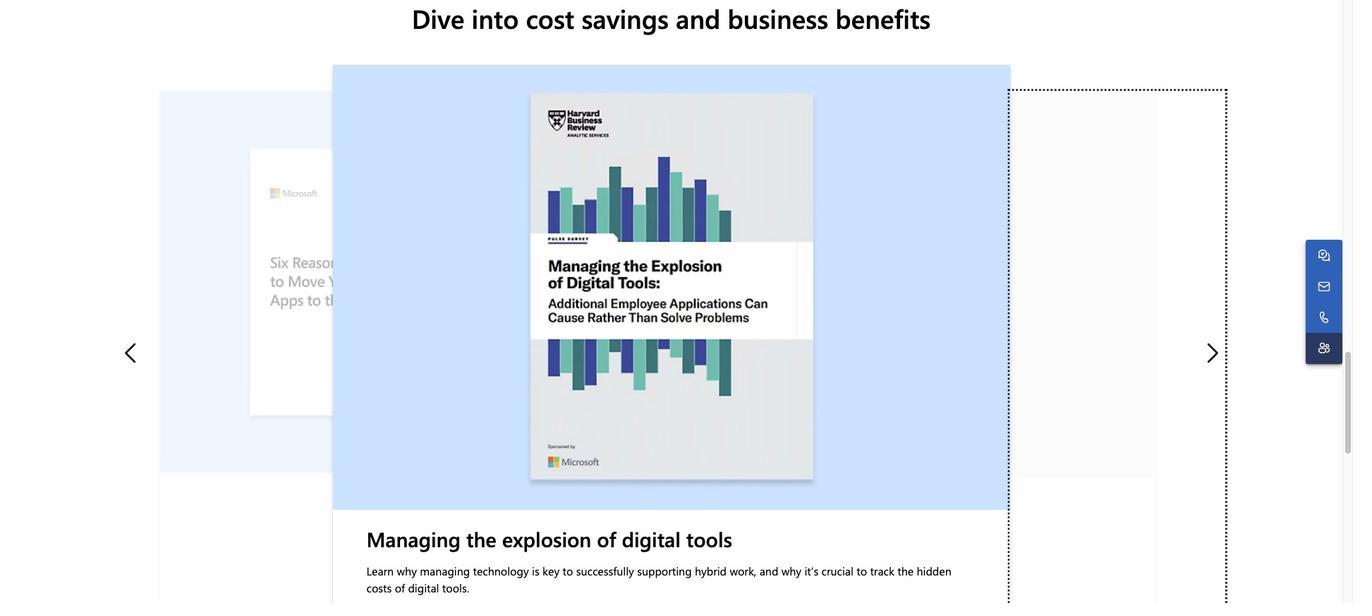 Task type: vqa. For each thing, say whether or not it's contained in the screenshot.
Movies & TV Link
no



Task type: locate. For each thing, give the bounding box(es) containing it.
0 vertical spatial and
[[676, 1, 721, 35]]

the right track
[[898, 564, 914, 579]]

supporting
[[637, 564, 692, 579]]

to
[[563, 564, 573, 579], [857, 564, 867, 579]]

of right costs
[[395, 581, 405, 596]]

into
[[472, 1, 519, 35]]

digital up supporting
[[622, 526, 681, 553]]

why right learn
[[397, 564, 417, 579]]

0 horizontal spatial and
[[676, 1, 721, 35]]

costs
[[367, 581, 392, 596]]

0 horizontal spatial of
[[395, 581, 405, 596]]

it's
[[805, 564, 819, 579]]

and
[[676, 1, 721, 35], [760, 564, 779, 579]]

1 horizontal spatial why
[[782, 564, 802, 579]]

of up successfully at the bottom
[[597, 526, 616, 553]]

work,
[[730, 564, 757, 579]]

0 vertical spatial digital
[[622, 526, 681, 553]]

digital
[[622, 526, 681, 553], [408, 581, 439, 596]]

the
[[466, 526, 497, 553], [898, 564, 914, 579]]

0 horizontal spatial to
[[563, 564, 573, 579]]

why
[[397, 564, 417, 579], [782, 564, 802, 579]]

1 horizontal spatial the
[[898, 564, 914, 579]]

digital down managing
[[408, 581, 439, 596]]

2 to from the left
[[857, 564, 867, 579]]

track
[[870, 564, 895, 579]]

dive into cost savings and business benefits
[[412, 1, 931, 35]]

hybrid
[[695, 564, 727, 579]]

managing
[[367, 526, 461, 553]]

0 horizontal spatial the
[[466, 526, 497, 553]]

1 horizontal spatial and
[[760, 564, 779, 579]]

0 vertical spatial of
[[597, 526, 616, 553]]

explosion
[[502, 526, 592, 553]]

why left the 'it's'
[[782, 564, 802, 579]]

0 horizontal spatial why
[[397, 564, 417, 579]]

learn
[[367, 564, 394, 579]]

1 vertical spatial and
[[760, 564, 779, 579]]

1 horizontal spatial to
[[857, 564, 867, 579]]

2 why from the left
[[782, 564, 802, 579]]

the up technology
[[466, 526, 497, 553]]

successfully
[[576, 564, 634, 579]]

is
[[532, 564, 540, 579]]

managing the explosion of digital tools
[[367, 526, 733, 553]]

1 vertical spatial of
[[395, 581, 405, 596]]

dive
[[412, 1, 465, 35]]

tools.
[[442, 581, 469, 596]]

key
[[543, 564, 560, 579]]

0 horizontal spatial digital
[[408, 581, 439, 596]]

crucial
[[822, 564, 854, 579]]

1 to from the left
[[563, 564, 573, 579]]

1 why from the left
[[397, 564, 417, 579]]

1 vertical spatial digital
[[408, 581, 439, 596]]

to left track
[[857, 564, 867, 579]]

to right key
[[563, 564, 573, 579]]

1 vertical spatial the
[[898, 564, 914, 579]]

of
[[597, 526, 616, 553], [395, 581, 405, 596]]

tools
[[687, 526, 733, 553]]



Task type: describe. For each thing, give the bounding box(es) containing it.
and inside learn why managing technology is key to successfully supporting hybrid work, and why it's crucial to track the hidden costs of digital tools.
[[760, 564, 779, 579]]

learn why managing technology is key to successfully supporting hybrid work, and why it's crucial to track the hidden costs of digital tools.
[[367, 564, 952, 596]]

business
[[728, 1, 829, 35]]

managing
[[420, 564, 470, 579]]

cost
[[526, 1, 575, 35]]

savings
[[582, 1, 669, 35]]

the inside learn why managing technology is key to successfully supporting hybrid work, and why it's crucial to track the hidden costs of digital tools.
[[898, 564, 914, 579]]

1 horizontal spatial digital
[[622, 526, 681, 553]]

digital inside learn why managing technology is key to successfully supporting hybrid work, and why it's crucial to track the hidden costs of digital tools.
[[408, 581, 439, 596]]

of inside learn why managing technology is key to successfully supporting hybrid work, and why it's crucial to track the hidden costs of digital tools.
[[395, 581, 405, 596]]

benefits
[[836, 1, 931, 35]]

the e-book titled consolidate apps to improve security and savings. image
[[333, 65, 1010, 511]]

technology
[[473, 564, 529, 579]]

1 horizontal spatial of
[[597, 526, 616, 553]]

hidden
[[917, 564, 952, 579]]

0 vertical spatial the
[[466, 526, 497, 553]]



